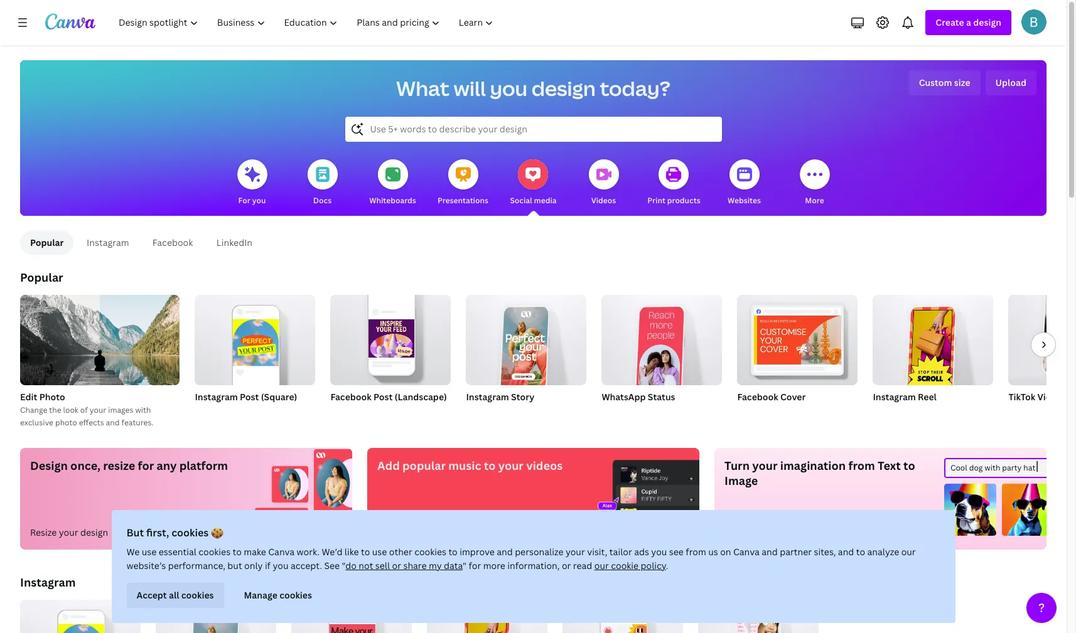Task type: vqa. For each thing, say whether or not it's contained in the screenshot.
the Facebook within the Facebook Post (Landscape) Group
yes



Task type: locate. For each thing, give the bounding box(es) containing it.
for
[[138, 459, 154, 474], [469, 560, 481, 572]]

any
[[157, 459, 177, 474]]

1 horizontal spatial canva
[[734, 547, 760, 558]]

your inside "edit photo change the look of your images with exclusive photo effects and features."
[[90, 405, 106, 416]]

if
[[265, 560, 271, 572]]

facebook inside 'group'
[[331, 391, 372, 403]]

to inside the turn your imagination from text to image
[[904, 459, 916, 474]]

with right 'dog' on the bottom of page
[[985, 463, 1001, 474]]

we
[[127, 547, 140, 558]]

accept.
[[291, 560, 322, 572]]

post left (square)
[[240, 391, 259, 403]]

more
[[483, 560, 506, 572]]

sites,
[[814, 547, 836, 558]]

with
[[135, 405, 151, 416], [985, 463, 1001, 474]]

1 vertical spatial our
[[595, 560, 609, 572]]

upload button
[[986, 70, 1037, 95]]

your right turn in the bottom right of the page
[[753, 459, 778, 474]]

facebook inside group
[[738, 391, 779, 403]]

print products
[[648, 195, 701, 206]]

0 horizontal spatial post
[[240, 391, 259, 403]]

design right a
[[974, 16, 1002, 28]]

social
[[510, 195, 533, 206]]

for inside the 'but first, cookies 🍪' dialog
[[469, 560, 481, 572]]

2 horizontal spatial design
[[974, 16, 1002, 28]]

text
[[878, 459, 901, 474]]

cool
[[951, 463, 968, 474]]

(landscape)
[[395, 391, 447, 403]]

(square)
[[261, 391, 297, 403]]

1 vertical spatial with
[[985, 463, 1001, 474]]

what
[[396, 75, 450, 102]]

whatsapp status group
[[602, 290, 723, 420]]

None search field
[[345, 117, 722, 142]]

instagram left (square)
[[195, 391, 238, 403]]

social media button
[[510, 151, 557, 216]]

Search search field
[[370, 117, 697, 141]]

dog
[[970, 463, 983, 474]]

whatsapp
[[602, 391, 646, 403]]

1 horizontal spatial use
[[372, 547, 387, 558]]

you up policy
[[652, 547, 667, 558]]

1 vertical spatial from
[[686, 547, 707, 558]]

you
[[490, 75, 528, 102], [252, 195, 266, 206], [652, 547, 667, 558], [273, 560, 289, 572]]

but first, cookies 🍪
[[127, 526, 224, 540]]

0 vertical spatial design
[[974, 16, 1002, 28]]

facebook post (landscape) group
[[331, 290, 451, 420]]

or right sell
[[392, 560, 401, 572]]

post left (landscape)
[[374, 391, 393, 403]]

popular down popular button
[[20, 270, 63, 285]]

2 or from the left
[[562, 560, 571, 572]]

facebook
[[153, 237, 193, 249], [331, 391, 372, 403], [738, 391, 779, 403]]

see
[[670, 547, 684, 558]]

your left videos
[[499, 459, 524, 474]]

your
[[90, 405, 106, 416], [499, 459, 524, 474], [753, 459, 778, 474], [59, 527, 78, 539], [566, 547, 585, 558]]

cookies right all
[[181, 590, 214, 602]]

your right of
[[90, 405, 106, 416]]

instagram post (square)
[[195, 391, 297, 403]]

tiktok video
[[1009, 391, 1063, 403]]

social media
[[510, 195, 557, 206]]

us
[[709, 547, 718, 558]]

tiktok video group
[[1009, 288, 1077, 420]]

change
[[20, 405, 47, 416]]

instagram left the reel
[[873, 391, 916, 403]]

cookie
[[611, 560, 639, 572]]

to right text
[[904, 459, 916, 474]]

instagram inside group
[[873, 391, 916, 403]]

accept all cookies
[[137, 590, 214, 602]]

" inside we use essential cookies to make canva work. we'd like to use other cookies to improve and personalize your visit, tailor ads you see from us on canva and partner sites, and to analyze our website's performance, but only if you accept. see "
[[342, 560, 346, 572]]

status
[[648, 391, 676, 403]]

cookies down "🍪"
[[199, 547, 231, 558]]

or left read
[[562, 560, 571, 572]]

design
[[30, 459, 68, 474]]

2 horizontal spatial facebook
[[738, 391, 779, 403]]

presentations button
[[438, 151, 489, 216]]

your right resize
[[59, 527, 78, 539]]

features.
[[121, 418, 154, 428]]

for you
[[238, 195, 266, 206]]

post inside 'group'
[[374, 391, 393, 403]]

once,
[[70, 459, 100, 474]]

1 horizontal spatial our
[[902, 547, 916, 558]]

0 vertical spatial our
[[902, 547, 916, 558]]

design left 'but'
[[80, 527, 110, 539]]

popular button
[[20, 231, 74, 255]]

turn
[[725, 459, 750, 474]]

to right like
[[361, 547, 370, 558]]

cookies down accept.
[[280, 590, 312, 602]]

to
[[484, 459, 496, 474], [904, 459, 916, 474], [233, 547, 242, 558], [361, 547, 370, 558], [449, 547, 458, 558], [857, 547, 866, 558]]

2 canva from the left
[[734, 547, 760, 558]]

facebook for facebook cover
[[738, 391, 779, 403]]

you right the if
[[273, 560, 289, 572]]

0 horizontal spatial facebook
[[153, 237, 193, 249]]

canva up the if
[[268, 547, 295, 558]]

sell
[[376, 560, 390, 572]]

websites button
[[728, 151, 761, 216]]

resize
[[103, 459, 135, 474]]

facebook inside button
[[153, 237, 193, 249]]

print products button
[[648, 151, 701, 216]]

0 vertical spatial popular
[[30, 237, 64, 249]]

0 horizontal spatial "
[[342, 560, 346, 572]]

your inside button
[[499, 459, 524, 474]]

from inside we use essential cookies to make canva work. we'd like to use other cookies to improve and personalize your visit, tailor ads you see from us on canva and partner sites, and to analyze our website's performance, but only if you accept. see "
[[686, 547, 707, 558]]

1 horizontal spatial "
[[463, 560, 467, 572]]

resize your
[[30, 527, 80, 539]]

tailor
[[610, 547, 632, 558]]

1 horizontal spatial from
[[849, 459, 876, 474]]

you right "for" at the top left of page
[[252, 195, 266, 206]]

design
[[974, 16, 1002, 28], [532, 75, 596, 102], [80, 527, 110, 539]]

instagram inside button
[[87, 237, 129, 249]]

story
[[511, 391, 535, 403]]

accept
[[137, 590, 167, 602]]

add popular music to your videos button
[[367, 449, 700, 550]]

more button
[[800, 151, 830, 216]]

manage cookies
[[244, 590, 312, 602]]

to up but
[[233, 547, 242, 558]]

post for instagram
[[240, 391, 259, 403]]

for left any
[[138, 459, 154, 474]]

visit,
[[587, 547, 608, 558]]

to right "music"
[[484, 459, 496, 474]]

1 vertical spatial for
[[469, 560, 481, 572]]

your up read
[[566, 547, 585, 558]]

or
[[392, 560, 401, 572], [562, 560, 571, 572]]

post for facebook
[[374, 391, 393, 403]]

with up features. on the bottom
[[135, 405, 151, 416]]

2 vertical spatial design
[[80, 527, 110, 539]]

use up website's
[[142, 547, 157, 558]]

image
[[725, 474, 758, 489]]

and down images
[[106, 418, 120, 428]]

use up sell
[[372, 547, 387, 558]]

1 horizontal spatial post
[[374, 391, 393, 403]]

1 horizontal spatial for
[[469, 560, 481, 572]]

read
[[573, 560, 593, 572]]

design up search search field
[[532, 75, 596, 102]]

and right sites,
[[838, 547, 855, 558]]

to inside button
[[484, 459, 496, 474]]

1 " from the left
[[342, 560, 346, 572]]

" down the improve
[[463, 560, 467, 572]]

from left "us"
[[686, 547, 707, 558]]

cookies up my
[[415, 547, 447, 558]]

for you button
[[237, 151, 267, 216]]

1 horizontal spatial facebook
[[331, 391, 372, 403]]

post inside group
[[240, 391, 259, 403]]

1 horizontal spatial or
[[562, 560, 571, 572]]

effects
[[79, 418, 104, 428]]

" right see
[[342, 560, 346, 572]]

platform
[[179, 459, 228, 474]]

custom
[[919, 77, 953, 89]]

hat
[[1024, 463, 1036, 474]]

instagram left story
[[466, 391, 509, 403]]

all
[[169, 590, 179, 602]]

our inside we use essential cookies to make canva work. we'd like to use other cookies to improve and personalize your visit, tailor ads you see from us on canva and partner sites, and to analyze our website's performance, but only if you accept. see "
[[902, 547, 916, 558]]

our right analyze
[[902, 547, 916, 558]]

2 post from the left
[[374, 391, 393, 403]]

for down the improve
[[469, 560, 481, 572]]

0 vertical spatial with
[[135, 405, 151, 416]]

group
[[1009, 288, 1077, 386], [195, 290, 316, 386], [331, 290, 451, 386], [466, 290, 587, 393], [602, 290, 723, 393], [738, 290, 858, 386], [873, 290, 994, 393], [20, 601, 141, 634], [156, 601, 276, 634], [291, 601, 412, 634], [427, 601, 548, 634], [563, 601, 683, 634], [699, 601, 819, 634]]

do not sell or share my data " for more information, or read our cookie policy .
[[346, 560, 669, 572]]

0 horizontal spatial for
[[138, 459, 154, 474]]

whatsapp status
[[602, 391, 676, 403]]

custom size
[[919, 77, 971, 89]]

our down visit,
[[595, 560, 609, 572]]

1 vertical spatial design
[[532, 75, 596, 102]]

0 horizontal spatial use
[[142, 547, 157, 558]]

performance,
[[168, 560, 225, 572]]

will
[[454, 75, 486, 102]]

0 horizontal spatial with
[[135, 405, 151, 416]]

0 vertical spatial from
[[849, 459, 876, 474]]

popular left "instagram" button
[[30, 237, 64, 249]]

from left text
[[849, 459, 876, 474]]

size
[[955, 77, 971, 89]]

share
[[404, 560, 427, 572]]

instagram for instagram post (square)
[[195, 391, 238, 403]]

0 horizontal spatial or
[[392, 560, 401, 572]]

0 horizontal spatial from
[[686, 547, 707, 558]]

instagram right popular button
[[87, 237, 129, 249]]

1 post from the left
[[240, 391, 259, 403]]

1 horizontal spatial design
[[532, 75, 596, 102]]

0 horizontal spatial canva
[[268, 547, 295, 558]]

canva right the on
[[734, 547, 760, 558]]

exclusive
[[20, 418, 53, 428]]

work.
[[297, 547, 320, 558]]

linkedin button
[[206, 231, 263, 255]]

personalize
[[515, 547, 564, 558]]



Task type: describe. For each thing, give the bounding box(es) containing it.
1 or from the left
[[392, 560, 401, 572]]

improve
[[460, 547, 495, 558]]

my
[[429, 560, 442, 572]]

add popular music to your videos
[[378, 459, 563, 474]]

linkedin
[[217, 237, 253, 249]]

with inside "edit photo change the look of your images with exclusive photo effects and features."
[[135, 405, 151, 416]]

of
[[80, 405, 88, 416]]

docs
[[313, 195, 332, 206]]

what will you design today?
[[396, 75, 671, 102]]

we use essential cookies to make canva work. we'd like to use other cookies to improve and personalize your visit, tailor ads you see from us on canva and partner sites, and to analyze our website's performance, but only if you accept. see "
[[127, 547, 916, 572]]

design once, resize for any platform
[[30, 459, 228, 474]]

but first, cookies 🍪 dialog
[[111, 511, 956, 624]]

instagram button
[[76, 231, 140, 255]]

videos
[[527, 459, 563, 474]]

turn your imagination from text to image
[[725, 459, 916, 489]]

top level navigation element
[[111, 10, 505, 35]]

create
[[936, 16, 965, 28]]

popular inside button
[[30, 237, 64, 249]]

1 vertical spatial popular
[[20, 270, 63, 285]]

and up "do not sell or share my data " for more information, or read our cookie policy ."
[[497, 547, 513, 558]]

instagram for instagram reel
[[873, 391, 916, 403]]

instagram down resize
[[20, 575, 76, 590]]

partner
[[780, 547, 812, 558]]

tiktok
[[1009, 391, 1036, 403]]

analyze
[[868, 547, 900, 558]]

instagram reel
[[873, 391, 937, 403]]

but
[[127, 526, 144, 540]]

imagination
[[781, 459, 846, 474]]

presentations
[[438, 195, 489, 206]]

facebook cover group
[[738, 290, 858, 420]]

from inside the turn your imagination from text to image
[[849, 459, 876, 474]]

our cookie policy link
[[595, 560, 666, 572]]

facebook for facebook post (landscape)
[[331, 391, 372, 403]]

custom size button
[[909, 70, 981, 95]]

to left analyze
[[857, 547, 866, 558]]

but
[[228, 560, 242, 572]]

photo
[[55, 418, 77, 428]]

you right will on the left top
[[490, 75, 528, 102]]

add
[[378, 459, 400, 474]]

you inside button
[[252, 195, 266, 206]]

videos button
[[589, 151, 619, 216]]

0 horizontal spatial our
[[595, 560, 609, 572]]

instagram reel group
[[873, 290, 994, 420]]

and inside "edit photo change the look of your images with exclusive photo effects and features."
[[106, 418, 120, 428]]

facebook button
[[142, 231, 203, 255]]

media
[[534, 195, 557, 206]]

see
[[324, 560, 340, 572]]

photo
[[39, 391, 65, 403]]

products
[[668, 195, 701, 206]]

instagram post (square) group
[[195, 290, 316, 420]]

cookies up essential
[[172, 526, 209, 540]]

upload
[[996, 77, 1027, 89]]

🍪
[[211, 526, 224, 540]]

look
[[63, 405, 78, 416]]

1 horizontal spatial with
[[985, 463, 1001, 474]]

edit
[[20, 391, 37, 403]]

to up 'data'
[[449, 547, 458, 558]]

essential
[[159, 547, 197, 558]]

create a design button
[[926, 10, 1012, 35]]

1 use from the left
[[142, 547, 157, 558]]

facebook for facebook
[[153, 237, 193, 249]]

brad klo image
[[1022, 9, 1047, 35]]

other
[[389, 547, 413, 558]]

cool dog with party hat
[[951, 463, 1036, 474]]

whiteboards button
[[369, 151, 416, 216]]

manage
[[244, 590, 278, 602]]

0 vertical spatial for
[[138, 459, 154, 474]]

manage cookies button
[[234, 584, 322, 609]]

2 " from the left
[[463, 560, 467, 572]]

first,
[[146, 526, 169, 540]]

your inside we use essential cookies to make canva work. we'd like to use other cookies to improve and personalize your visit, tailor ads you see from us on canva and partner sites, and to analyze our website's performance, but only if you accept. see "
[[566, 547, 585, 558]]

0 horizontal spatial design
[[80, 527, 110, 539]]

print
[[648, 195, 666, 206]]

1 canva from the left
[[268, 547, 295, 558]]

design inside dropdown button
[[974, 16, 1002, 28]]

accept all cookies button
[[127, 584, 224, 609]]

music
[[449, 459, 481, 474]]

your inside the turn your imagination from text to image
[[753, 459, 778, 474]]

facebook post (landscape)
[[331, 391, 447, 403]]

the
[[49, 405, 61, 416]]

do
[[346, 560, 357, 572]]

like
[[345, 547, 359, 558]]

instagram story group
[[466, 290, 587, 420]]

today?
[[600, 75, 671, 102]]

2 use from the left
[[372, 547, 387, 558]]

on
[[721, 547, 732, 558]]

create a design
[[936, 16, 1002, 28]]

not
[[359, 560, 373, 572]]

website's
[[127, 560, 166, 572]]

do not sell or share my data link
[[346, 560, 463, 572]]

popular
[[403, 459, 446, 474]]

instagram for instagram story
[[466, 391, 509, 403]]

edit photo change the look of your images with exclusive photo effects and features.
[[20, 391, 154, 428]]

edit photo group
[[20, 295, 180, 430]]

party
[[1003, 463, 1022, 474]]

reel
[[918, 391, 937, 403]]

and left partner
[[762, 547, 778, 558]]

ads
[[635, 547, 649, 558]]



